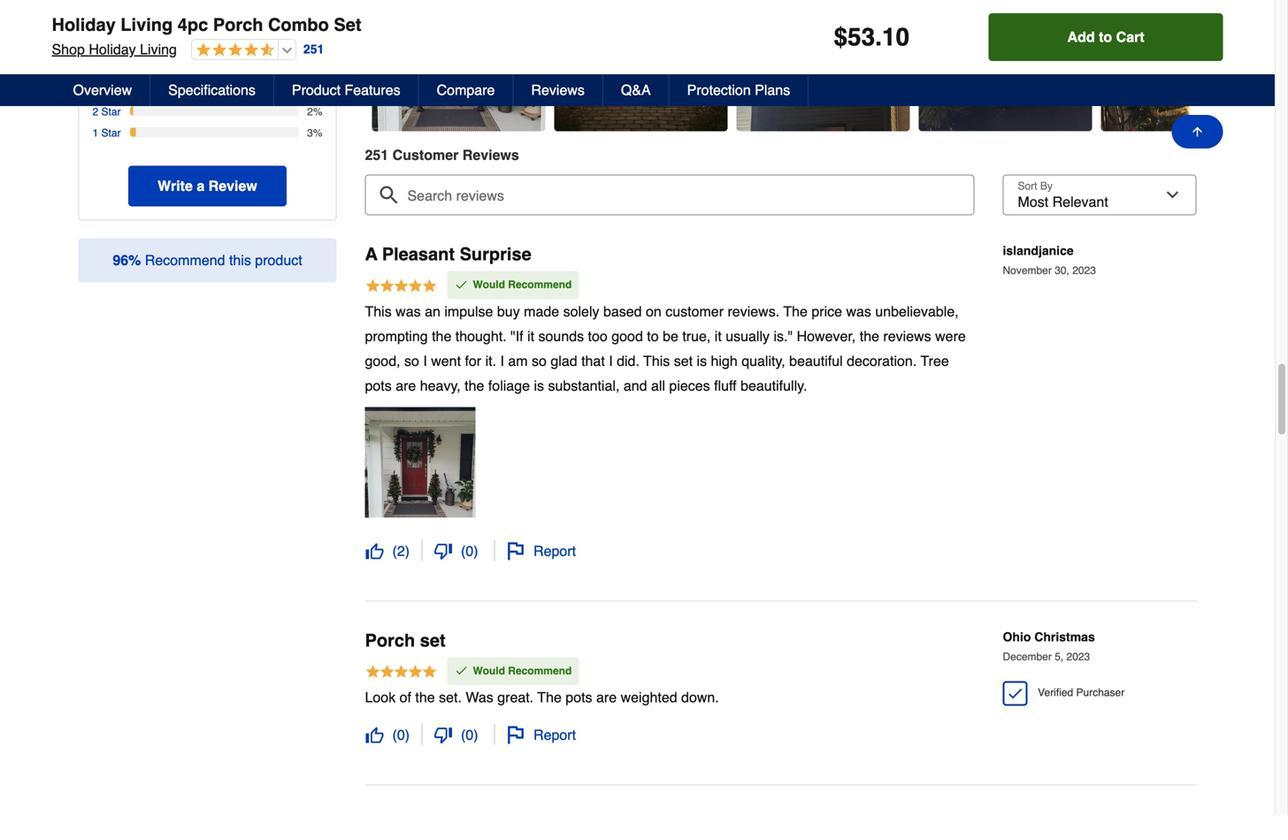 Task type: vqa. For each thing, say whether or not it's contained in the screenshot.
How's the to
no



Task type: describe. For each thing, give the bounding box(es) containing it.
great.
[[498, 690, 534, 706]]

islandjanice november 30, 2023
[[1003, 244, 1096, 277]]

protection plans
[[687, 82, 790, 98]]

december
[[1003, 651, 1052, 664]]

customer
[[393, 147, 459, 163]]

star for 3 star
[[101, 85, 121, 97]]

reviews.
[[728, 303, 780, 320]]

( 0 ) for ( 0 )
[[461, 727, 478, 744]]

1 horizontal spatial 2
[[397, 543, 405, 560]]

solely
[[563, 303, 600, 320]]

combo
[[268, 15, 329, 35]]

product features button
[[274, 74, 419, 106]]

recommend for a pleasant surprise
[[508, 279, 572, 291]]

decoration.
[[847, 353, 917, 369]]

recommend for porch set
[[508, 665, 572, 678]]

1 vertical spatial living
[[140, 41, 177, 58]]

0 for ( 2 )
[[466, 543, 474, 560]]

1 horizontal spatial porch
[[365, 631, 415, 651]]

and
[[624, 378, 647, 394]]

compare button
[[419, 74, 514, 106]]

shop
[[52, 41, 85, 58]]

set
[[334, 15, 362, 35]]

2 star
[[92, 106, 121, 118]]

https://photos us.bazaarvoice.com/photo/2/cghvdg86bg93zxm/7e82df84 f0a7 53fe 88f0 db39c8ad16db image
[[365, 407, 476, 518]]

high
[[711, 353, 738, 369]]

1 vertical spatial is
[[534, 378, 544, 394]]

beautifully.
[[741, 378, 807, 394]]

shop holiday living
[[52, 41, 177, 58]]

1 horizontal spatial is
[[697, 353, 707, 369]]

53
[[848, 23, 875, 51]]

1 it from the left
[[527, 328, 535, 345]]

1 was from the left
[[396, 303, 421, 320]]

that
[[581, 353, 605, 369]]

1 i from the left
[[423, 353, 427, 369]]

3%
[[307, 127, 323, 139]]

pots inside this was an impulse buy made solely based on customer reviews. the price was unbelievable, prompting the thought. "if it sounds too good to be true, it usually is." however, the reviews were good, so i went for it. i am so glad that i did. this set is high quality, beautiful decoration. tree pots are heavy, the foliage is substantial, and all pieces fluff beautifully.
[[365, 378, 392, 394]]

0 down of
[[397, 727, 405, 744]]

reviews button
[[514, 74, 603, 106]]

3 star
[[92, 85, 121, 97]]

protection
[[687, 82, 751, 98]]

to inside add to cart button
[[1099, 29, 1113, 45]]

thought.
[[456, 328, 507, 345]]

sounds
[[539, 328, 584, 345]]

set inside this was an impulse buy made solely based on customer reviews. the price was unbelievable, prompting the thought. "if it sounds too good to be true, it usually is." however, the reviews were good, so i went for it. i am so glad that i did. this set is high quality, beautiful decoration. tree pots are heavy, the foliage is substantial, and all pieces fluff beautifully.
[[674, 353, 693, 369]]

on
[[646, 303, 662, 320]]

1 vertical spatial are
[[596, 690, 617, 706]]

checkmark image
[[454, 664, 469, 678]]

4 star
[[92, 63, 121, 76]]

star for 5 star
[[101, 42, 121, 55]]

the right of
[[415, 690, 435, 706]]

am
[[508, 353, 528, 369]]

an
[[425, 303, 441, 320]]

protection plans button
[[670, 74, 809, 106]]

christmas
[[1035, 630, 1095, 645]]

ohio
[[1003, 630, 1031, 645]]

pleasant
[[382, 244, 455, 265]]

add to cart
[[1068, 29, 1145, 45]]

s
[[511, 147, 519, 163]]

1 vertical spatial set
[[420, 631, 446, 651]]

2 it from the left
[[715, 328, 722, 345]]

the down for
[[465, 378, 484, 394]]

0 vertical spatial 2
[[92, 106, 98, 118]]

4
[[92, 63, 98, 76]]

"if
[[511, 328, 524, 345]]

1 vertical spatial holiday
[[89, 41, 136, 58]]

thumb down image for ( 2 )
[[435, 543, 452, 560]]

1 horizontal spatial pots
[[566, 690, 593, 706]]

purchaser
[[1077, 687, 1125, 700]]

4pc
[[178, 15, 208, 35]]

2 i from the left
[[500, 353, 504, 369]]

tree
[[921, 353, 949, 369]]

did.
[[617, 353, 640, 369]]

5 stars image for pleasant
[[365, 278, 438, 297]]

down.
[[681, 690, 719, 706]]

be
[[663, 328, 679, 345]]

true,
[[683, 328, 711, 345]]

cart
[[1116, 29, 1145, 45]]

1 uploaded image image from the left
[[737, 36, 910, 54]]

report button for ( 2 )
[[506, 541, 577, 562]]

star for 2 star
[[101, 106, 121, 118]]

product
[[292, 82, 341, 98]]

reviews
[[531, 82, 585, 98]]

reviews
[[884, 328, 932, 345]]

arrow up image
[[1191, 125, 1205, 139]]

a
[[197, 178, 205, 194]]

( 0 ) down of
[[392, 727, 410, 744]]

too
[[588, 328, 608, 345]]

specifications
[[168, 82, 256, 98]]

would for pleasant
[[473, 279, 505, 291]]

star for 4 star
[[101, 63, 121, 76]]

write a review
[[158, 178, 257, 194]]

set.
[[439, 690, 462, 706]]

usually
[[726, 328, 770, 345]]

good,
[[365, 353, 400, 369]]

substantial,
[[548, 378, 620, 394]]

of
[[400, 690, 411, 706]]

to inside this was an impulse buy made solely based on customer reviews. the price was unbelievable, prompting the thought. "if it sounds too good to be true, it usually is." however, the reviews were good, so i went for it. i am so glad that i did. this set is high quality, beautiful decoration. tree pots are heavy, the foliage is substantial, and all pieces fluff beautifully.
[[647, 328, 659, 345]]

review for customer
[[463, 147, 511, 163]]

2 so from the left
[[532, 353, 547, 369]]

2 was from the left
[[846, 303, 872, 320]]

0 horizontal spatial porch
[[213, 15, 263, 35]]

q&a button
[[603, 74, 670, 106]]

price
[[812, 303, 842, 320]]

a pleasant surprise
[[365, 244, 532, 265]]

impulse
[[445, 303, 493, 320]]

write a review button
[[128, 166, 287, 207]]

2 uploaded image image from the left
[[919, 36, 1092, 54]]

are inside this was an impulse buy made solely based on customer reviews. the price was unbelievable, prompting the thought. "if it sounds too good to be true, it usually is." however, the reviews were good, so i went for it. i am so glad that i did. this set is high quality, beautiful decoration. tree pots are heavy, the foliage is substantial, and all pieces fluff beautifully.
[[396, 378, 416, 394]]

look
[[365, 690, 396, 706]]

surprise
[[460, 244, 532, 265]]

would recommend for porch set
[[473, 665, 572, 678]]

weighted
[[621, 690, 678, 706]]

checkmark image for ohio christmas
[[1006, 685, 1025, 703]]

this was an impulse buy made solely based on customer reviews. the price was unbelievable, prompting the thought. "if it sounds too good to be true, it usually is." however, the reviews were good, so i went for it. i am so glad that i did. this set is high quality, beautiful decoration. tree pots are heavy, the foliage is substantial, and all pieces fluff beautifully.
[[365, 303, 966, 394]]

Search reviews text field
[[372, 175, 968, 205]]

5 stars image for set
[[365, 664, 438, 683]]

0 vertical spatial holiday
[[52, 15, 116, 35]]

flag image for ( 2 )
[[507, 543, 525, 560]]

verified
[[1038, 687, 1074, 700]]

96 % recommend this product
[[113, 252, 302, 269]]

5
[[92, 42, 98, 55]]

a
[[365, 244, 378, 265]]

write
[[158, 178, 193, 194]]

3 i from the left
[[609, 353, 613, 369]]

5 star
[[92, 42, 121, 55]]



Task type: locate. For each thing, give the bounding box(es) containing it.
0 horizontal spatial set
[[420, 631, 446, 651]]

glad
[[551, 353, 578, 369]]

0 vertical spatial report
[[534, 543, 576, 560]]

0 vertical spatial to
[[1099, 29, 1113, 45]]

1 vertical spatial porch
[[365, 631, 415, 651]]

0 vertical spatial would
[[473, 279, 505, 291]]

5,
[[1055, 651, 1064, 664]]

5 stars image up of
[[365, 664, 438, 683]]

flag image for ( 0 )
[[507, 727, 525, 745]]

thumb down image for ( 0 )
[[435, 727, 452, 745]]

1 vertical spatial report button
[[506, 725, 577, 746]]

1 vertical spatial would
[[473, 665, 505, 678]]

report button
[[506, 541, 577, 562], [506, 725, 577, 746]]

are left the weighted
[[596, 690, 617, 706]]

would recommend up great.
[[473, 665, 572, 678]]

2023 right 5,
[[1067, 651, 1090, 664]]

0 vertical spatial 251
[[303, 42, 324, 56]]

it.
[[485, 353, 496, 369]]

1 thumb down image from the top
[[435, 543, 452, 560]]

1 vertical spatial 5 stars image
[[365, 664, 438, 683]]

( 0 ) for ( 2 )
[[461, 543, 478, 560]]

1 report button from the top
[[506, 541, 577, 562]]

0 horizontal spatial checkmark image
[[454, 278, 469, 292]]

2 horizontal spatial i
[[609, 353, 613, 369]]

0 horizontal spatial 2
[[92, 106, 98, 118]]

0 down the was
[[466, 727, 474, 744]]

star
[[101, 42, 121, 55], [101, 63, 121, 76], [101, 85, 121, 97], [101, 106, 121, 118], [101, 127, 121, 139]]

1 so from the left
[[404, 353, 419, 369]]

1 horizontal spatial 251
[[365, 147, 389, 163]]

0 horizontal spatial it
[[527, 328, 535, 345]]

thumb up image for ( 2 )
[[366, 543, 384, 560]]

0 vertical spatial thumb up image
[[366, 543, 384, 560]]

( 0 ) right ( 2 )
[[461, 543, 478, 560]]

thumb up image for ( 0 )
[[366, 727, 384, 745]]

$
[[834, 23, 848, 51]]

thumb down image
[[435, 543, 452, 560], [435, 727, 452, 745]]

all
[[651, 378, 665, 394]]

would recommend for a pleasant surprise
[[473, 279, 572, 291]]

0 vertical spatial are
[[396, 378, 416, 394]]

plans
[[755, 82, 790, 98]]

holiday up '4 star'
[[89, 41, 136, 58]]

q&a
[[621, 82, 651, 98]]

1 vertical spatial checkmark image
[[1006, 685, 1025, 703]]

0 horizontal spatial i
[[423, 353, 427, 369]]

thumb up image down look
[[366, 727, 384, 745]]

verified purchaser
[[1032, 687, 1125, 700]]

2 report from the top
[[534, 727, 576, 744]]

0 horizontal spatial uploaded image image
[[737, 36, 910, 54]]

review for a
[[209, 178, 257, 194]]

star up 1 star
[[101, 106, 121, 118]]

2%
[[307, 106, 323, 118]]

0 horizontal spatial are
[[396, 378, 416, 394]]

would recommend
[[473, 279, 572, 291], [473, 665, 572, 678]]

1 horizontal spatial i
[[500, 353, 504, 369]]

checkmark image up impulse
[[454, 278, 469, 292]]

1 horizontal spatial are
[[596, 690, 617, 706]]

5 star from the top
[[101, 127, 121, 139]]

november
[[1003, 265, 1052, 277]]

1 flag image from the top
[[507, 543, 525, 560]]

0 vertical spatial review
[[463, 147, 511, 163]]

review inside button
[[209, 178, 257, 194]]

1 vertical spatial pots
[[566, 690, 593, 706]]

1 star
[[92, 127, 121, 139]]

0 horizontal spatial 251
[[303, 42, 324, 56]]

251 up 17%
[[303, 42, 324, 56]]

checkmark image down december
[[1006, 685, 1025, 703]]

1 vertical spatial the
[[538, 690, 562, 706]]

recommend up "look of the set. was great.  the pots are weighted down."
[[508, 665, 572, 678]]

0
[[466, 543, 474, 560], [397, 727, 405, 744], [466, 727, 474, 744]]

1 would from the top
[[473, 279, 505, 291]]

was
[[396, 303, 421, 320], [846, 303, 872, 320]]

0 vertical spatial living
[[121, 15, 173, 35]]

to right add at right
[[1099, 29, 1113, 45]]

1 star from the top
[[101, 42, 121, 55]]

to
[[1099, 29, 1113, 45], [647, 328, 659, 345]]

251 for 251
[[303, 42, 324, 56]]

0 horizontal spatial review
[[209, 178, 257, 194]]

0 vertical spatial porch
[[213, 15, 263, 35]]

0 vertical spatial flag image
[[507, 543, 525, 560]]

1 5 stars image from the top
[[365, 278, 438, 297]]

251 customer review s
[[365, 147, 519, 163]]

thumb down image down set.
[[435, 727, 452, 745]]

are down good,
[[396, 378, 416, 394]]

pots right great.
[[566, 690, 593, 706]]

2 flag image from the top
[[507, 727, 525, 745]]

( 2 )
[[392, 543, 410, 560]]

pieces
[[669, 378, 710, 394]]

however,
[[797, 328, 856, 345]]

the up decoration.
[[860, 328, 880, 345]]

this up all
[[644, 353, 670, 369]]

2023 right 30,
[[1073, 265, 1096, 277]]

set up set.
[[420, 631, 446, 651]]

1 vertical spatial flag image
[[507, 727, 525, 745]]

0 vertical spatial pots
[[365, 378, 392, 394]]

report for ( 0 )
[[534, 727, 576, 744]]

porch up look
[[365, 631, 415, 651]]

0 vertical spatial set
[[674, 353, 693, 369]]

i left went
[[423, 353, 427, 369]]

1 vertical spatial 2
[[397, 543, 405, 560]]

0 vertical spatial 5 stars image
[[365, 278, 438, 297]]

1 horizontal spatial was
[[846, 303, 872, 320]]

living right the 5 star
[[140, 41, 177, 58]]

0 vertical spatial checkmark image
[[454, 278, 469, 292]]

the right great.
[[538, 690, 562, 706]]

features
[[345, 82, 401, 98]]

would right checkmark image
[[473, 665, 505, 678]]

4.6 stars image
[[192, 42, 274, 59]]

1
[[92, 127, 98, 139]]

0 horizontal spatial was
[[396, 303, 421, 320]]

it right true,
[[715, 328, 722, 345]]

2023
[[1073, 265, 1096, 277], [1067, 651, 1090, 664]]

1 horizontal spatial it
[[715, 328, 722, 345]]

10
[[882, 23, 910, 51]]

the inside this was an impulse buy made solely based on customer reviews. the price was unbelievable, prompting the thought. "if it sounds too good to be true, it usually is." however, the reviews were good, so i went for it. i am so glad that i did. this set is high quality, beautiful decoration. tree pots are heavy, the foliage is substantial, and all pieces fluff beautifully.
[[784, 303, 808, 320]]

set up pieces
[[674, 353, 693, 369]]

0 vertical spatial this
[[365, 303, 392, 320]]

1 report from the top
[[534, 543, 576, 560]]

251
[[303, 42, 324, 56], [365, 147, 389, 163]]

holiday
[[52, 15, 116, 35], [89, 41, 136, 58]]

is."
[[774, 328, 793, 345]]

good
[[612, 328, 643, 345]]

the
[[432, 328, 452, 345], [860, 328, 880, 345], [465, 378, 484, 394], [415, 690, 435, 706]]

report for ( 2 )
[[534, 543, 576, 560]]

30,
[[1055, 265, 1070, 277]]

compare
[[437, 82, 495, 98]]

quality,
[[742, 353, 786, 369]]

4 star from the top
[[101, 106, 121, 118]]

1 vertical spatial 251
[[365, 147, 389, 163]]

i right it.
[[500, 353, 504, 369]]

checkmark image
[[454, 278, 469, 292], [1006, 685, 1025, 703]]

0 horizontal spatial to
[[647, 328, 659, 345]]

0 horizontal spatial the
[[538, 690, 562, 706]]

1 horizontal spatial this
[[644, 353, 670, 369]]

1 horizontal spatial to
[[1099, 29, 1113, 45]]

0 vertical spatial recommend
[[145, 252, 225, 269]]

2 would from the top
[[473, 665, 505, 678]]

0 horizontal spatial this
[[365, 303, 392, 320]]

porch up "4.6 stars" image
[[213, 15, 263, 35]]

0 horizontal spatial pots
[[365, 378, 392, 394]]

2 5 stars image from the top
[[365, 664, 438, 683]]

.
[[875, 23, 882, 51]]

star right the 5
[[101, 42, 121, 55]]

3 uploaded image image from the left
[[1101, 36, 1275, 54]]

product
[[255, 252, 302, 269]]

it right "if
[[527, 328, 535, 345]]

2023 inside islandjanice november 30, 2023
[[1073, 265, 1096, 277]]

1 vertical spatial to
[[647, 328, 659, 345]]

look of the set. was great.  the pots are weighted down.
[[365, 690, 719, 706]]

review right customer
[[463, 147, 511, 163]]

star right 3
[[101, 85, 121, 97]]

specifications button
[[151, 74, 274, 106]]

buy
[[497, 303, 520, 320]]

made
[[524, 303, 559, 320]]

unbelievable,
[[876, 303, 959, 320]]

0 vertical spatial is
[[697, 353, 707, 369]]

2
[[92, 106, 98, 118], [397, 543, 405, 560]]

( 0 ) down the was
[[461, 727, 478, 744]]

1 horizontal spatial checkmark image
[[1006, 685, 1025, 703]]

i left "did."
[[609, 353, 613, 369]]

would for set
[[473, 665, 505, 678]]

this
[[229, 252, 251, 269]]

fluff
[[714, 378, 737, 394]]

for
[[465, 353, 482, 369]]

1 horizontal spatial review
[[463, 147, 511, 163]]

star for 1 star
[[101, 127, 121, 139]]

0 for ( 0 )
[[466, 727, 474, 744]]

96
[[113, 252, 128, 269]]

beautiful
[[790, 353, 843, 369]]

73%
[[301, 42, 323, 55]]

0 vertical spatial 2023
[[1073, 265, 1096, 277]]

(
[[392, 543, 397, 560], [461, 543, 466, 560], [392, 727, 397, 744], [461, 727, 466, 744]]

the
[[784, 303, 808, 320], [538, 690, 562, 706]]

1 vertical spatial thumb down image
[[435, 727, 452, 745]]

0 right ( 2 )
[[466, 543, 474, 560]]

2 thumb down image from the top
[[435, 727, 452, 745]]

17%
[[301, 63, 323, 76]]

1 vertical spatial this
[[644, 353, 670, 369]]

2 report button from the top
[[506, 725, 577, 746]]

3
[[92, 85, 98, 97]]

1 vertical spatial recommend
[[508, 279, 572, 291]]

add
[[1068, 29, 1095, 45]]

1 vertical spatial 2023
[[1067, 651, 1090, 664]]

the up is." on the right
[[784, 303, 808, 320]]

pots down good,
[[365, 378, 392, 394]]

1 would recommend from the top
[[473, 279, 572, 291]]

1 horizontal spatial the
[[784, 303, 808, 320]]

251 left customer
[[365, 147, 389, 163]]

add to cart button
[[989, 13, 1223, 61]]

report button for ( 0 )
[[506, 725, 577, 746]]

1 horizontal spatial uploaded image image
[[919, 36, 1092, 54]]

so
[[404, 353, 419, 369], [532, 353, 547, 369]]

islandjanice
[[1003, 244, 1074, 258]]

5 stars image down the pleasant
[[365, 278, 438, 297]]

0 vertical spatial would recommend
[[473, 279, 572, 291]]

went
[[431, 353, 461, 369]]

0 vertical spatial report button
[[506, 541, 577, 562]]

holiday up the 5
[[52, 15, 116, 35]]

2 horizontal spatial uploaded image image
[[1101, 36, 1275, 54]]

so right good,
[[404, 353, 419, 369]]

251 for 251 customer review s
[[365, 147, 389, 163]]

0 vertical spatial the
[[784, 303, 808, 320]]

0 horizontal spatial is
[[534, 378, 544, 394]]

set
[[674, 353, 693, 369], [420, 631, 446, 651]]

recommend right "%"
[[145, 252, 225, 269]]

so right am
[[532, 353, 547, 369]]

1 vertical spatial thumb up image
[[366, 727, 384, 745]]

would down surprise
[[473, 279, 505, 291]]

star right "4"
[[101, 63, 121, 76]]

is left high
[[697, 353, 707, 369]]

5 stars image
[[365, 278, 438, 297], [365, 664, 438, 683]]

living up shop holiday living
[[121, 15, 173, 35]]

1 vertical spatial review
[[209, 178, 257, 194]]

flag image
[[507, 543, 525, 560], [507, 727, 525, 745]]

0 horizontal spatial so
[[404, 353, 419, 369]]

thumb down image right ( 2 )
[[435, 543, 452, 560]]

)
[[405, 543, 410, 560], [474, 543, 478, 560], [405, 727, 410, 744], [474, 727, 478, 744]]

would recommend up buy
[[473, 279, 572, 291]]

to left be
[[647, 328, 659, 345]]

would
[[473, 279, 505, 291], [473, 665, 505, 678]]

checkmark image for a pleasant surprise
[[454, 278, 469, 292]]

review right a
[[209, 178, 257, 194]]

recommend up made
[[508, 279, 572, 291]]

it
[[527, 328, 535, 345], [715, 328, 722, 345]]

2 thumb up image from the top
[[366, 727, 384, 745]]

2 vertical spatial recommend
[[508, 665, 572, 678]]

is right foliage
[[534, 378, 544, 394]]

1 vertical spatial report
[[534, 727, 576, 744]]

1 horizontal spatial so
[[532, 353, 547, 369]]

was right price
[[846, 303, 872, 320]]

2 would recommend from the top
[[473, 665, 572, 678]]

prompting
[[365, 328, 428, 345]]

was
[[466, 690, 494, 706]]

thumb up image
[[366, 543, 384, 560], [366, 727, 384, 745]]

$ 53 . 10
[[834, 23, 910, 51]]

heavy,
[[420, 378, 461, 394]]

the up went
[[432, 328, 452, 345]]

was left the an
[[396, 303, 421, 320]]

thumb up image left ( 2 )
[[366, 543, 384, 560]]

2 star from the top
[[101, 63, 121, 76]]

uploaded image image
[[737, 36, 910, 54], [919, 36, 1092, 54], [1101, 36, 1275, 54]]

2023 inside ohio christmas december 5, 2023
[[1067, 651, 1090, 664]]

0 vertical spatial thumb down image
[[435, 543, 452, 560]]

are
[[396, 378, 416, 394], [596, 690, 617, 706]]

star right 1
[[101, 127, 121, 139]]

1 thumb up image from the top
[[366, 543, 384, 560]]

1 vertical spatial would recommend
[[473, 665, 572, 678]]

3 star from the top
[[101, 85, 121, 97]]

this up prompting
[[365, 303, 392, 320]]

5%
[[307, 85, 323, 97]]

1 horizontal spatial set
[[674, 353, 693, 369]]

overview
[[73, 82, 132, 98]]



